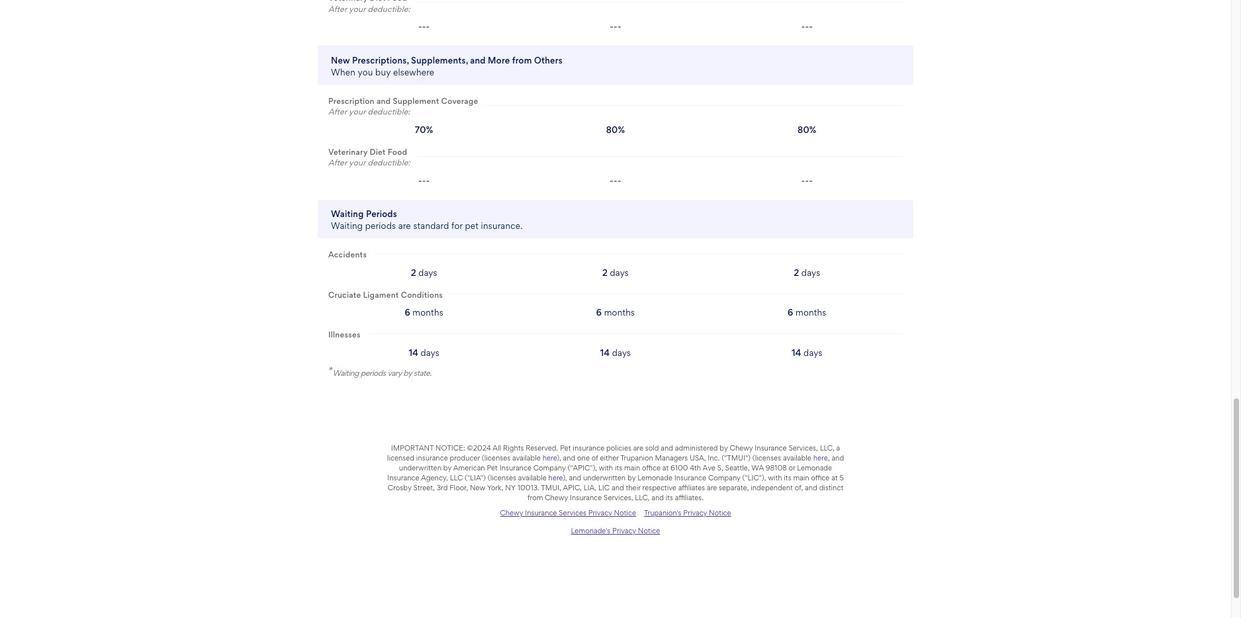 Task type: locate. For each thing, give the bounding box(es) containing it.
0 horizontal spatial llc,
[[635, 494, 650, 503]]

s,
[[718, 464, 724, 473]]

lemonade's privacy notice
[[571, 527, 661, 536]]

after up the when on the left of the page
[[329, 4, 347, 14]]

3 14 from the left
[[792, 347, 802, 358]]

3 deductible: from the top
[[368, 158, 411, 168]]

office
[[642, 464, 661, 473], [812, 474, 830, 483]]

underwritten
[[399, 464, 442, 473], [584, 474, 626, 483]]

3 2 days from the left
[[794, 267, 821, 278]]

2 horizontal spatial chewy
[[730, 444, 753, 453]]

1 horizontal spatial notice
[[638, 527, 661, 536]]

1 horizontal spatial 80%
[[798, 124, 817, 135]]

with down 98108
[[768, 474, 783, 483]]

2 6 months from the left
[[597, 307, 635, 318]]

waiting
[[331, 209, 364, 219], [331, 221, 363, 231], [333, 368, 359, 378]]

4th
[[690, 464, 701, 473]]

deductible: down food
[[368, 158, 411, 168]]

privacy down affiliates.
[[684, 509, 708, 518]]

2 2 from the left
[[603, 267, 608, 278]]

0 vertical spatial office
[[642, 464, 661, 473]]

new prescriptions, supplements, and more from others when you buy elsewhere
[[331, 55, 563, 77]]

0 horizontal spatial insurance
[[417, 454, 448, 463]]

new down ("lia")
[[470, 484, 486, 493]]

2 horizontal spatial are
[[707, 484, 718, 493]]

american
[[454, 464, 485, 473]]

1 months from the left
[[413, 307, 444, 318]]

reserved.
[[526, 444, 559, 453]]

10013.
[[518, 484, 540, 493]]

your inside prescription and supplement coverage after your deductible: 70%
[[349, 107, 366, 117]]

1 vertical spatial after
[[329, 107, 347, 117]]

at inside ), and underwritten by lemonade insurance company ("lic"), with its main office at 5 crosby street, 3rd floor, new york, ny 10013. tmui, apic, lia, lic and their respective affiliates are separate, independent of, and distinct from chewy insurance services, llc, and its affiliates.
[[832, 474, 838, 483]]

6 months
[[405, 307, 444, 318], [597, 307, 635, 318], [788, 307, 827, 318]]

insurance up affiliates
[[675, 474, 707, 483]]

after down veterinary
[[329, 158, 347, 168]]

its down either
[[615, 464, 623, 473]]

diet
[[370, 147, 386, 157]]

2 horizontal spatial 14 days
[[792, 347, 823, 358]]

1 horizontal spatial are
[[634, 444, 644, 453]]

by up "llc"
[[444, 464, 452, 473]]

1 vertical spatial your
[[349, 107, 366, 117]]

chewy inside all rights reserved. pet insurance policies are sold and administered by chewy insurance services, llc, a licensed insurance producer (licenses available
[[730, 444, 753, 453]]

with down either
[[599, 464, 613, 473]]

lemonade up respective
[[638, 474, 673, 483]]

ligament
[[363, 290, 399, 300]]

0 vertical spatial new
[[331, 55, 350, 65]]

0 vertical spatial pet
[[560, 444, 571, 453]]

1 horizontal spatial 6
[[597, 307, 602, 318]]

3 2 from the left
[[794, 267, 800, 278]]

0 horizontal spatial at
[[663, 464, 669, 473]]

*
[[329, 365, 333, 375]]

one
[[578, 454, 590, 463]]

0 vertical spatial lemonade
[[798, 464, 833, 473]]

0 vertical spatial are
[[399, 221, 411, 231]]

0 vertical spatial its
[[615, 464, 623, 473]]

from down the 10013.
[[528, 494, 543, 503]]

pet
[[560, 444, 571, 453], [487, 464, 498, 473]]

0 horizontal spatial are
[[399, 221, 411, 231]]

-
[[419, 21, 422, 32], [422, 21, 426, 32], [426, 21, 430, 32], [610, 21, 614, 32], [614, 21, 618, 32], [618, 21, 622, 32], [802, 21, 806, 32], [806, 21, 810, 32], [810, 21, 813, 32], [419, 175, 422, 186], [422, 175, 426, 186], [426, 175, 430, 186], [610, 175, 614, 186], [614, 175, 618, 186], [618, 175, 622, 186], [802, 175, 806, 186], [806, 175, 810, 186], [810, 175, 813, 186]]

underwritten for lia,
[[584, 474, 626, 483]]

1 horizontal spatial insurance
[[573, 444, 605, 453]]

0 horizontal spatial pet
[[487, 464, 498, 473]]

1 6 months from the left
[[405, 307, 444, 318]]

1 vertical spatial from
[[528, 494, 543, 503]]

at left 5 in the bottom of the page
[[832, 474, 838, 483]]

---
[[419, 21, 430, 32], [610, 21, 622, 32], [802, 21, 813, 32], [419, 175, 430, 186], [610, 175, 622, 186], [802, 175, 813, 186]]

0 horizontal spatial main
[[625, 464, 641, 473]]

underwritten inside ), and underwritten by lemonade insurance company ("lic"), with its main office at 5 crosby street, 3rd floor, new york, ny 10013. tmui, apic, lia, lic and their respective affiliates are separate, independent of, and distinct from chewy insurance services, llc, and its affiliates.
[[584, 474, 626, 483]]

2 horizontal spatial 2 days
[[794, 267, 821, 278]]

0 horizontal spatial lemonade
[[638, 474, 673, 483]]

waiting up accidents at the left of the page
[[331, 221, 363, 231]]

office down "trupanion"
[[642, 464, 661, 473]]

2 horizontal spatial privacy
[[684, 509, 708, 518]]

chewy up ("tmui")
[[730, 444, 753, 453]]

underwritten up lic
[[584, 474, 626, 483]]

3 after from the top
[[329, 158, 347, 168]]

are down ave on the right
[[707, 484, 718, 493]]

and
[[470, 55, 486, 65], [377, 96, 391, 106], [661, 444, 674, 453], [563, 454, 576, 463], [832, 454, 845, 463], [569, 474, 582, 483], [612, 484, 624, 493], [805, 484, 818, 493], [652, 494, 664, 503]]

), down the reserved.
[[557, 454, 562, 463]]

here up 'tmui,'
[[549, 474, 563, 483]]

prescriptions,
[[352, 55, 409, 65]]

0 horizontal spatial chewy
[[500, 509, 524, 518]]

periods
[[365, 221, 396, 231], [361, 368, 386, 378]]

by inside , and underwritten by american pet insurance company ("apic"), with its main office at 6100 4th ave s, seattle, wa 98108 or lemonade insurance agency, llc ("lia") (licenses available
[[444, 464, 452, 473]]

llc, inside all rights reserved. pet insurance policies are sold and administered by chewy insurance services, llc, a licensed insurance producer (licenses available
[[820, 444, 835, 453]]

cruciate
[[329, 290, 361, 300]]

2 vertical spatial after
[[329, 158, 347, 168]]

1 vertical spatial ),
[[563, 474, 567, 483]]

insurance.
[[481, 221, 523, 231]]

are inside ), and underwritten by lemonade insurance company ("lic"), with its main office at 5 crosby street, 3rd floor, new york, ny 10013. tmui, apic, lia, lic and their respective affiliates are separate, independent of, and distinct from chewy insurance services, llc, and its affiliates.
[[707, 484, 718, 493]]

lemonade down ,
[[798, 464, 833, 473]]

1 vertical spatial periods
[[361, 368, 386, 378]]

1 vertical spatial company
[[709, 474, 741, 483]]

insurance down important notice: © 2024
[[417, 454, 448, 463]]

1 horizontal spatial 2 days
[[603, 267, 629, 278]]

3 6 months from the left
[[788, 307, 827, 318]]

after inside veterinary diet food after your deductible:
[[329, 158, 347, 168]]

1 horizontal spatial office
[[812, 474, 830, 483]]

0 horizontal spatial privacy
[[589, 509, 612, 518]]

1 vertical spatial insurance
[[417, 454, 448, 463]]

and right ,
[[832, 454, 845, 463]]

1 vertical spatial llc,
[[635, 494, 650, 503]]

and up managers
[[661, 444, 674, 453]]

are
[[399, 221, 411, 231], [634, 444, 644, 453], [707, 484, 718, 493]]

lic
[[599, 484, 610, 493]]

notice down separate,
[[709, 509, 732, 518]]

0 horizontal spatial office
[[642, 464, 661, 473]]

2 14 from the left
[[601, 347, 610, 358]]

1 horizontal spatial ),
[[563, 474, 567, 483]]

0 vertical spatial at
[[663, 464, 669, 473]]

0 vertical spatial company
[[534, 464, 566, 473]]

your up prescriptions,
[[349, 4, 366, 14]]

chewy
[[730, 444, 753, 453], [545, 494, 568, 503], [500, 509, 524, 518]]

and down respective
[[652, 494, 664, 503]]

elsewhere
[[393, 67, 435, 77]]

insurance
[[573, 444, 605, 453], [417, 454, 448, 463]]

its
[[615, 464, 623, 473], [784, 474, 792, 483], [666, 494, 674, 503]]

chewy down 'tmui,'
[[545, 494, 568, 503]]

6100
[[671, 464, 688, 473]]

(licenses inside , and underwritten by american pet insurance company ("apic"), with its main office at 6100 4th ave s, seattle, wa 98108 or lemonade insurance agency, llc ("lia") (licenses available
[[488, 474, 517, 483]]

1 horizontal spatial 2
[[603, 267, 608, 278]]

from right more
[[512, 55, 532, 65]]

2 deductible: from the top
[[368, 107, 411, 117]]

0 vertical spatial your
[[349, 4, 366, 14]]

after
[[329, 4, 347, 14], [329, 107, 347, 117], [329, 158, 347, 168]]

notice down trupanion's
[[638, 527, 661, 536]]

main up of,
[[794, 474, 810, 483]]

2 after from the top
[[329, 107, 347, 117]]

its down or
[[784, 474, 792, 483]]

2 vertical spatial your
[[349, 158, 366, 168]]

supplement
[[393, 96, 439, 106]]

1 horizontal spatial pet
[[560, 444, 571, 453]]

1 vertical spatial with
[[768, 474, 783, 483]]

more
[[488, 55, 510, 65]]

here link
[[543, 454, 557, 463], [814, 454, 828, 463], [549, 474, 563, 483]]

2 horizontal spatial months
[[796, 307, 827, 318]]

3 your from the top
[[349, 158, 366, 168]]

accidents
[[329, 250, 367, 260]]

here for here ), and one of either trupanion managers usa, inc. ("tmui") (licenses available here
[[543, 454, 557, 463]]

notice for lemonade's privacy notice
[[638, 527, 661, 536]]

2 horizontal spatial 14
[[792, 347, 802, 358]]

waiting inside * waiting periods vary by state.
[[333, 368, 359, 378]]

all rights reserved. pet insurance policies are sold and administered by chewy insurance services, llc, a licensed insurance producer (licenses available
[[387, 444, 841, 463]]

periods left vary
[[361, 368, 386, 378]]

your
[[349, 4, 366, 14], [349, 107, 366, 117], [349, 158, 366, 168]]

and inside prescription and supplement coverage after your deductible: 70%
[[377, 96, 391, 106]]

0 vertical spatial services,
[[789, 444, 819, 453]]

pet inside , and underwritten by american pet insurance company ("apic"), with its main office at 6100 4th ave s, seattle, wa 98108 or lemonade insurance agency, llc ("lia") (licenses available
[[487, 464, 498, 473]]

services, up or
[[789, 444, 819, 453]]

0 horizontal spatial services,
[[604, 494, 634, 503]]

1 horizontal spatial at
[[832, 474, 838, 483]]

2 horizontal spatial 6
[[788, 307, 794, 318]]

6
[[405, 307, 411, 318], [597, 307, 602, 318], [788, 307, 794, 318]]

not included element
[[419, 21, 430, 32], [610, 21, 622, 32], [802, 21, 813, 32], [419, 175, 430, 186], [610, 175, 622, 186], [802, 175, 813, 186]]

lia,
[[584, 484, 597, 493]]

(licenses up wa
[[753, 454, 782, 463]]

new inside ), and underwritten by lemonade insurance company ("lic"), with its main office at 5 crosby street, 3rd floor, new york, ny 10013. tmui, apic, lia, lic and their respective affiliates are separate, independent of, and distinct from chewy insurance services, llc, and its affiliates.
[[470, 484, 486, 493]]

3 6 from the left
[[788, 307, 794, 318]]

its down respective
[[666, 494, 674, 503]]

at down managers
[[663, 464, 669, 473]]

underwritten inside , and underwritten by american pet insurance company ("apic"), with its main office at 6100 4th ave s, seattle, wa 98108 or lemonade insurance agency, llc ("lia") (licenses available
[[399, 464, 442, 473]]

privacy inside lemonade's privacy notice link
[[613, 527, 637, 536]]

(licenses inside all rights reserved. pet insurance policies are sold and administered by chewy insurance services, llc, a licensed insurance producer (licenses available
[[482, 454, 511, 463]]

1 horizontal spatial new
[[470, 484, 486, 493]]

underwritten up agency,
[[399, 464, 442, 473]]

by up "inc."
[[720, 444, 728, 453]]

1 horizontal spatial llc,
[[820, 444, 835, 453]]

months
[[413, 307, 444, 318], [604, 307, 635, 318], [796, 307, 827, 318]]

office up distinct
[[812, 474, 830, 483]]

company up 'tmui,'
[[534, 464, 566, 473]]

0 horizontal spatial with
[[599, 464, 613, 473]]

here
[[543, 454, 557, 463], [814, 454, 828, 463], [549, 474, 563, 483]]

llc, up ,
[[820, 444, 835, 453]]

at
[[663, 464, 669, 473], [832, 474, 838, 483]]

insurance up 98108
[[755, 444, 787, 453]]

2 horizontal spatial 6 months
[[788, 307, 827, 318]]

your down veterinary
[[349, 158, 366, 168]]

0 horizontal spatial new
[[331, 55, 350, 65]]

0 vertical spatial llc,
[[820, 444, 835, 453]]

company inside , and underwritten by american pet insurance company ("apic"), with its main office at 6100 4th ave s, seattle, wa 98108 or lemonade insurance agency, llc ("lia") (licenses available
[[534, 464, 566, 473]]

1 vertical spatial underwritten
[[584, 474, 626, 483]]

1 horizontal spatial 14
[[601, 347, 610, 358]]

privacy inside 'trupanion's privacy notice' link
[[684, 509, 708, 518]]

1 14 from the left
[[409, 347, 419, 358]]

0 horizontal spatial months
[[413, 307, 444, 318]]

main down "trupanion"
[[625, 464, 641, 473]]

(licenses down the all
[[482, 454, 511, 463]]

privacy
[[589, 509, 612, 518], [684, 509, 708, 518], [613, 527, 637, 536]]

2 horizontal spatial its
[[784, 474, 792, 483]]

after down prescription
[[329, 107, 347, 117]]

available up the 10013.
[[518, 474, 547, 483]]

available down rights on the bottom of the page
[[513, 454, 541, 463]]

important
[[391, 444, 434, 453]]

services, down lic
[[604, 494, 634, 503]]

1 horizontal spatial 14 days
[[601, 347, 631, 358]]

deductible: down supplement
[[368, 107, 411, 117]]

llc, down their
[[635, 494, 650, 503]]

2 vertical spatial are
[[707, 484, 718, 493]]

services,
[[789, 444, 819, 453], [604, 494, 634, 503]]

1 horizontal spatial company
[[709, 474, 741, 483]]

managers
[[655, 454, 688, 463]]

1 14 days from the left
[[409, 347, 440, 358]]

office inside ), and underwritten by lemonade insurance company ("lic"), with its main office at 5 crosby street, 3rd floor, new york, ny 10013. tmui, apic, lia, lic and their respective affiliates are separate, independent of, and distinct from chewy insurance services, llc, and its affiliates.
[[812, 474, 830, 483]]

0 horizontal spatial 6 months
[[405, 307, 444, 318]]

and left more
[[470, 55, 486, 65]]

0 horizontal spatial company
[[534, 464, 566, 473]]

with
[[599, 464, 613, 473], [768, 474, 783, 483]]

are left "standard"
[[399, 221, 411, 231]]

chewy inside ), and underwritten by lemonade insurance company ("lic"), with its main office at 5 crosby street, 3rd floor, new york, ny 10013. tmui, apic, lia, lic and their respective affiliates are separate, independent of, and distinct from chewy insurance services, llc, and its affiliates.
[[545, 494, 568, 503]]

1 vertical spatial services,
[[604, 494, 634, 503]]

0 vertical spatial ),
[[557, 454, 562, 463]]

2 14 days from the left
[[601, 347, 631, 358]]

pet up york, at left bottom
[[487, 464, 498, 473]]

your inside veterinary diet food after your deductible:
[[349, 158, 366, 168]]

2 horizontal spatial notice
[[709, 509, 732, 518]]

by up their
[[628, 474, 636, 483]]

0 horizontal spatial 2
[[411, 267, 416, 278]]

periods down 'periods'
[[365, 221, 396, 231]]

0 horizontal spatial its
[[615, 464, 623, 473]]

here down the reserved.
[[543, 454, 557, 463]]

waiting down illnesses
[[333, 368, 359, 378]]

1 horizontal spatial privacy
[[613, 527, 637, 536]]

0 vertical spatial underwritten
[[399, 464, 442, 473]]

3 months from the left
[[796, 307, 827, 318]]

periods inside * waiting periods vary by state.
[[361, 368, 386, 378]]

70%
[[415, 124, 433, 135]]

with inside , and underwritten by american pet insurance company ("apic"), with its main office at 6100 4th ave s, seattle, wa 98108 or lemonade insurance agency, llc ("lia") (licenses available
[[599, 464, 613, 473]]

prescription and supplement coverage after your deductible: 70%
[[329, 96, 478, 135]]

1 vertical spatial chewy
[[545, 494, 568, 503]]

insurance down 'tmui,'
[[525, 509, 557, 518]]

insurance up one
[[573, 444, 605, 453]]

0 vertical spatial with
[[599, 464, 613, 473]]

2 days
[[411, 267, 438, 278], [603, 267, 629, 278], [794, 267, 821, 278]]

1 your from the top
[[349, 4, 366, 14]]

main inside ), and underwritten by lemonade insurance company ("lic"), with its main office at 5 crosby street, 3rd floor, new york, ny 10013. tmui, apic, lia, lic and their respective affiliates are separate, independent of, and distinct from chewy insurance services, llc, and its affiliates.
[[794, 474, 810, 483]]

company down s,
[[709, 474, 741, 483]]

("apic"),
[[568, 464, 597, 473]]

1 horizontal spatial chewy
[[545, 494, 568, 503]]

and inside new prescriptions, supplements, and more from others when you buy elsewhere
[[470, 55, 486, 65]]

privacy for trupanion's privacy notice
[[684, 509, 708, 518]]

are up "trupanion"
[[634, 444, 644, 453]]

0 horizontal spatial 6
[[405, 307, 411, 318]]

1 after from the top
[[329, 4, 347, 14]]

1 deductible: from the top
[[368, 4, 411, 14]]

0 vertical spatial main
[[625, 464, 641, 473]]

privacy up lemonade's
[[589, 509, 612, 518]]

1 vertical spatial at
[[832, 474, 838, 483]]

insurance
[[755, 444, 787, 453], [500, 464, 532, 473], [388, 474, 420, 483], [675, 474, 707, 483], [570, 494, 602, 503], [525, 509, 557, 518]]

either
[[600, 454, 619, 463]]

new up the when on the left of the page
[[331, 55, 350, 65]]

1 horizontal spatial lemonade
[[798, 464, 833, 473]]

street,
[[414, 484, 435, 493]]

1 horizontal spatial main
[[794, 474, 810, 483]]

), up apic,
[[563, 474, 567, 483]]

insurance inside all rights reserved. pet insurance policies are sold and administered by chewy insurance services, llc, a licensed insurance producer (licenses available
[[755, 444, 787, 453]]

1 vertical spatial new
[[470, 484, 486, 493]]

trupanion's privacy notice link
[[644, 509, 732, 519]]

chewy down ny
[[500, 509, 524, 518]]

2 your from the top
[[349, 107, 366, 117]]

privacy right lemonade's
[[613, 527, 637, 536]]

deductible:
[[368, 4, 411, 14], [368, 107, 411, 117], [368, 158, 411, 168]]

waiting left 'periods'
[[331, 209, 364, 219]]

deductible: up prescriptions,
[[368, 4, 411, 14]]

pet right the reserved.
[[560, 444, 571, 453]]

2 vertical spatial chewy
[[500, 509, 524, 518]]

your down prescription
[[349, 107, 366, 117]]

0 horizontal spatial 14
[[409, 347, 419, 358]]

2 horizontal spatial 2
[[794, 267, 800, 278]]

and down buy
[[377, 96, 391, 106]]

0 horizontal spatial 14 days
[[409, 347, 440, 358]]

2 vertical spatial deductible:
[[368, 158, 411, 168]]

respective
[[643, 484, 677, 493]]

(licenses up york, at left bottom
[[488, 474, 517, 483]]

0 vertical spatial deductible:
[[368, 4, 411, 14]]

days
[[419, 267, 438, 278], [610, 267, 629, 278], [802, 267, 821, 278], [421, 347, 440, 358], [612, 347, 631, 358], [804, 347, 823, 358]]

2 80% from the left
[[798, 124, 817, 135]]

rights
[[503, 444, 524, 453]]

1 80% from the left
[[607, 124, 625, 135]]

1 vertical spatial are
[[634, 444, 644, 453]]

1 vertical spatial lemonade
[[638, 474, 673, 483]]

1 vertical spatial main
[[794, 474, 810, 483]]

0 vertical spatial from
[[512, 55, 532, 65]]

by right vary
[[404, 368, 412, 378]]

80%
[[607, 124, 625, 135], [798, 124, 817, 135]]

notice up lemonade's privacy notice
[[614, 509, 636, 518]]

0 vertical spatial periods
[[365, 221, 396, 231]]

new inside new prescriptions, supplements, and more from others when you buy elsewhere
[[331, 55, 350, 65]]

1 vertical spatial pet
[[487, 464, 498, 473]]

by inside * waiting periods vary by state.
[[404, 368, 412, 378]]

2 months from the left
[[604, 307, 635, 318]]

1 2 from the left
[[411, 267, 416, 278]]

),
[[557, 454, 562, 463], [563, 474, 567, 483]]

1 horizontal spatial its
[[666, 494, 674, 503]]

lemonade
[[798, 464, 833, 473], [638, 474, 673, 483]]

with inside ), and underwritten by lemonade insurance company ("lic"), with its main office at 5 crosby street, 3rd floor, new york, ny 10013. tmui, apic, lia, lic and their respective affiliates are separate, independent of, and distinct from chewy insurance services, llc, and its affiliates.
[[768, 474, 783, 483]]

1 horizontal spatial services,
[[789, 444, 819, 453]]



Task type: vqa. For each thing, say whether or not it's contained in the screenshot.
TERMS & CONDITIONS
no



Task type: describe. For each thing, give the bounding box(es) containing it.
©
[[467, 444, 473, 453]]

coverage
[[442, 96, 478, 106]]

("lic"),
[[743, 474, 767, 483]]

independent
[[751, 484, 793, 493]]

chewy insurance services privacy notice
[[500, 509, 636, 518]]

are inside all rights reserved. pet insurance policies are sold and administered by chewy insurance services, llc, a licensed insurance producer (licenses available
[[634, 444, 644, 453]]

affiliates
[[679, 484, 706, 493]]

a
[[837, 444, 841, 453]]

0 horizontal spatial notice
[[614, 509, 636, 518]]

pet
[[465, 221, 479, 231]]

its inside , and underwritten by american pet insurance company ("apic"), with its main office at 6100 4th ave s, seattle, wa 98108 or lemonade insurance agency, llc ("lia") (licenses available
[[615, 464, 623, 473]]

york,
[[487, 484, 504, 493]]

distinct
[[820, 484, 844, 493]]

deductible: inside veterinary diet food after your deductible:
[[368, 158, 411, 168]]

pet inside all rights reserved. pet insurance policies are sold and administered by chewy insurance services, llc, a licensed insurance producer (licenses available
[[560, 444, 571, 453]]

from inside new prescriptions, supplements, and more from others when you buy elsewhere
[[512, 55, 532, 65]]

important notice: © 2024
[[391, 444, 491, 453]]

5
[[840, 474, 844, 483]]

available inside all rights reserved. pet insurance policies are sold and administered by chewy insurance services, llc, a licensed insurance producer (licenses available
[[513, 454, 541, 463]]

insurance down rights on the bottom of the page
[[500, 464, 532, 473]]

underwritten for agency,
[[399, 464, 442, 473]]

here up distinct
[[814, 454, 828, 463]]

by inside ), and underwritten by lemonade insurance company ("lic"), with its main office at 5 crosby street, 3rd floor, new york, ny 10013. tmui, apic, lia, lic and their respective affiliates are separate, independent of, and distinct from chewy insurance services, llc, and its affiliates.
[[628, 474, 636, 483]]

trupanion's
[[644, 509, 682, 518]]

1 vertical spatial its
[[784, 474, 792, 483]]

affiliates.
[[675, 494, 704, 503]]

privacy for lemonade's privacy notice
[[613, 527, 637, 536]]

3rd
[[437, 484, 448, 493]]

1 6 from the left
[[405, 307, 411, 318]]

here ), and one of either trupanion managers usa, inc. ("tmui") (licenses available here
[[543, 454, 828, 463]]

buy
[[376, 67, 391, 77]]

veterinary diet food after your deductible:
[[329, 147, 411, 168]]

privacy inside chewy insurance services privacy notice link
[[589, 509, 612, 518]]

and right lic
[[612, 484, 624, 493]]

lemonade's privacy notice link
[[500, 527, 732, 537]]

available up or
[[783, 454, 812, 463]]

tmui,
[[541, 484, 562, 493]]

or
[[789, 464, 796, 473]]

after your deductible:
[[329, 4, 411, 14]]

2 6 from the left
[[597, 307, 602, 318]]

chewy insurance services privacy notice link
[[500, 509, 636, 519]]

1 2 days from the left
[[411, 267, 438, 278]]

company inside ), and underwritten by lemonade insurance company ("lic"), with its main office at 5 crosby street, 3rd floor, new york, ny 10013. tmui, apic, lia, lic and their respective affiliates are separate, independent of, and distinct from chewy insurance services, llc, and its affiliates.
[[709, 474, 741, 483]]

here link up distinct
[[814, 454, 828, 463]]

by inside all rights reserved. pet insurance policies are sold and administered by chewy insurance services, llc, a licensed insurance producer (licenses available
[[720, 444, 728, 453]]

of
[[592, 454, 599, 463]]

lemonade inside , and underwritten by american pet insurance company ("apic"), with its main office at 6100 4th ave s, seattle, wa 98108 or lemonade insurance agency, llc ("lia") (licenses available
[[798, 464, 833, 473]]

chewy inside chewy insurance services privacy notice link
[[500, 509, 524, 518]]

insurance down lia,
[[570, 494, 602, 503]]

llc
[[450, 474, 463, 483]]

available inside , and underwritten by american pet insurance company ("apic"), with its main office at 6100 4th ave s, seattle, wa 98108 or lemonade insurance agency, llc ("lia") (licenses available
[[518, 474, 547, 483]]

licensed
[[387, 454, 415, 463]]

, and underwritten by american pet insurance company ("apic"), with its main office at 6100 4th ave s, seattle, wa 98108 or lemonade insurance agency, llc ("lia") (licenses available
[[388, 454, 845, 483]]

0 vertical spatial insurance
[[573, 444, 605, 453]]

others
[[534, 55, 563, 65]]

you
[[358, 67, 373, 77]]

for
[[452, 221, 463, 231]]

sold
[[646, 444, 659, 453]]

after inside prescription and supplement coverage after your deductible: 70%
[[329, 107, 347, 117]]

and right of,
[[805, 484, 818, 493]]

("tmui")
[[722, 454, 751, 463]]

3 14 days from the left
[[792, 347, 823, 358]]

crosby
[[388, 484, 412, 493]]

trupanion
[[621, 454, 654, 463]]

apic,
[[563, 484, 582, 493]]

periods
[[366, 209, 397, 219]]

lemonade inside ), and underwritten by lemonade insurance company ("lic"), with its main office at 5 crosby street, 3rd floor, new york, ny 10013. tmui, apic, lia, lic and their respective affiliates are separate, independent of, and distinct from chewy insurance services, llc, and its affiliates.
[[638, 474, 673, 483]]

periods inside the waiting periods waiting periods are standard for pet insurance.
[[365, 221, 396, 231]]

0 horizontal spatial ),
[[557, 454, 562, 463]]

illnesses
[[329, 330, 361, 340]]

food
[[388, 147, 408, 157]]

producer
[[450, 454, 480, 463]]

waiting periods waiting periods are standard for pet insurance.
[[331, 209, 523, 231]]

and inside all rights reserved. pet insurance policies are sold and administered by chewy insurance services, llc, a licensed insurance producer (licenses available
[[661, 444, 674, 453]]

98108
[[766, 464, 787, 473]]

vary
[[388, 368, 402, 378]]

1 vertical spatial waiting
[[331, 221, 363, 231]]

insurance up crosby
[[388, 474, 420, 483]]

state.
[[414, 368, 432, 378]]

from inside ), and underwritten by lemonade insurance company ("lic"), with its main office at 5 crosby street, 3rd floor, new york, ny 10013. tmui, apic, lia, lic and their respective affiliates are separate, independent of, and distinct from chewy insurance services, llc, and its affiliates.
[[528, 494, 543, 503]]

inc.
[[708, 454, 720, 463]]

conditions
[[401, 290, 443, 300]]

all
[[493, 444, 502, 453]]

notice for trupanion's privacy notice
[[709, 509, 732, 518]]

lemonade's
[[571, 527, 611, 536]]

notice:
[[436, 444, 465, 453]]

standard
[[414, 221, 449, 231]]

0 vertical spatial waiting
[[331, 209, 364, 219]]

prescription
[[329, 96, 375, 106]]

at inside , and underwritten by american pet insurance company ("apic"), with its main office at 6100 4th ave s, seattle, wa 98108 or lemonade insurance agency, llc ("lia") (licenses available
[[663, 464, 669, 473]]

cruciate ligament conditions
[[329, 290, 443, 300]]

deductible: inside prescription and supplement coverage after your deductible: 70%
[[368, 107, 411, 117]]

main inside , and underwritten by american pet insurance company ("apic"), with its main office at 6100 4th ave s, seattle, wa 98108 or lemonade insurance agency, llc ("lia") (licenses available
[[625, 464, 641, 473]]

2 2 days from the left
[[603, 267, 629, 278]]

office inside , and underwritten by american pet insurance company ("apic"), with its main office at 6100 4th ave s, seattle, wa 98108 or lemonade insurance agency, llc ("lia") (licenses available
[[642, 464, 661, 473]]

their
[[626, 484, 641, 493]]

), and underwritten by lemonade insurance company ("lic"), with its main office at 5 crosby street, 3rd floor, new york, ny 10013. tmui, apic, lia, lic and their respective affiliates are separate, independent of, and distinct from chewy insurance services, llc, and its affiliates.
[[388, 474, 844, 503]]

policies
[[607, 444, 632, 453]]

agency,
[[421, 474, 448, 483]]

and up apic,
[[569, 474, 582, 483]]

floor,
[[450, 484, 468, 493]]

here link down the reserved.
[[543, 454, 557, 463]]

wa
[[752, 464, 764, 473]]

are inside the waiting periods waiting periods are standard for pet insurance.
[[399, 221, 411, 231]]

here link up 'tmui,'
[[549, 474, 563, 483]]

separate,
[[719, 484, 749, 493]]

* waiting periods vary by state.
[[329, 365, 432, 378]]

("lia")
[[465, 474, 486, 483]]

supplements,
[[411, 55, 468, 65]]

llc, inside ), and underwritten by lemonade insurance company ("lic"), with its main office at 5 crosby street, 3rd floor, new york, ny 10013. tmui, apic, lia, lic and their respective affiliates are separate, independent of, and distinct from chewy insurance services, llc, and its affiliates.
[[635, 494, 650, 503]]

here for here
[[549, 474, 563, 483]]

usa,
[[690, 454, 706, 463]]

of,
[[795, 484, 804, 493]]

,
[[828, 454, 830, 463]]

ave
[[703, 464, 716, 473]]

seattle,
[[726, 464, 750, 473]]

and left one
[[563, 454, 576, 463]]

administered
[[675, 444, 718, 453]]

and inside , and underwritten by american pet insurance company ("apic"), with its main office at 6100 4th ave s, seattle, wa 98108 or lemonade insurance agency, llc ("lia") (licenses available
[[832, 454, 845, 463]]

ny
[[506, 484, 516, 493]]

services, inside ), and underwritten by lemonade insurance company ("lic"), with its main office at 5 crosby street, 3rd floor, new york, ny 10013. tmui, apic, lia, lic and their respective affiliates are separate, independent of, and distinct from chewy insurance services, llc, and its affiliates.
[[604, 494, 634, 503]]

when
[[331, 67, 356, 77]]

services
[[559, 509, 587, 518]]

veterinary
[[329, 147, 368, 157]]

), inside ), and underwritten by lemonade insurance company ("lic"), with its main office at 5 crosby street, 3rd floor, new york, ny 10013. tmui, apic, lia, lic and their respective affiliates are separate, independent of, and distinct from chewy insurance services, llc, and its affiliates.
[[563, 474, 567, 483]]

services, inside all rights reserved. pet insurance policies are sold and administered by chewy insurance services, llc, a licensed insurance producer (licenses available
[[789, 444, 819, 453]]



